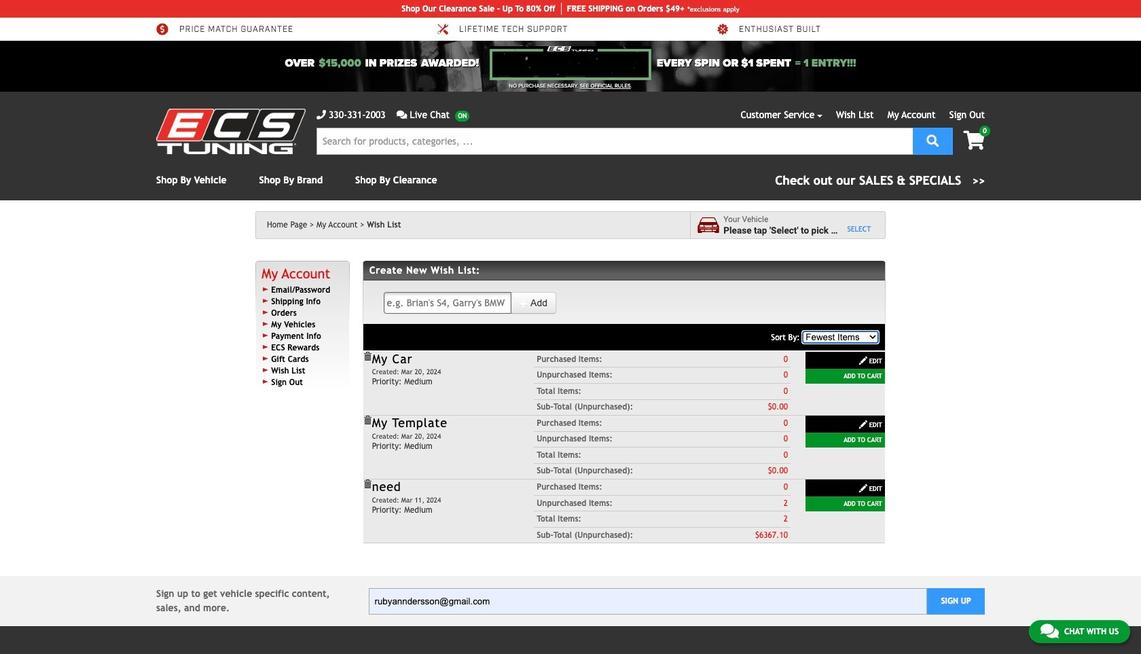 Task type: locate. For each thing, give the bounding box(es) containing it.
ecs tuning 'spin to win' contest logo image
[[490, 46, 651, 80]]

1 vertical spatial white image
[[858, 356, 868, 365]]

0 vertical spatial delete image
[[362, 352, 372, 361]]

comments image
[[1040, 623, 1059, 639]]

1 horizontal spatial white image
[[858, 356, 868, 365]]

shopping cart image
[[963, 131, 985, 150]]

2 white image from the top
[[858, 484, 868, 493]]

2 delete image from the top
[[362, 416, 372, 425]]

phone image
[[317, 110, 326, 120]]

0 vertical spatial white image
[[858, 420, 868, 429]]

0 vertical spatial white image
[[519, 299, 528, 308]]

2 vertical spatial delete image
[[362, 480, 372, 489]]

delete image
[[362, 352, 372, 361], [362, 416, 372, 425], [362, 480, 372, 489]]

1 vertical spatial white image
[[858, 484, 868, 493]]

white image
[[858, 420, 868, 429], [858, 484, 868, 493]]

1 vertical spatial delete image
[[362, 416, 372, 425]]

delete image for first white image from the top
[[362, 416, 372, 425]]

white image
[[519, 299, 528, 308], [858, 356, 868, 365]]

3 delete image from the top
[[362, 480, 372, 489]]



Task type: vqa. For each thing, say whether or not it's contained in the screenshot.
send
no



Task type: describe. For each thing, give the bounding box(es) containing it.
1 white image from the top
[[858, 420, 868, 429]]

Search text field
[[317, 128, 913, 155]]

e.g. Brian's S4, Garry's BMW E92...etc text field
[[383, 292, 511, 314]]

Email email field
[[368, 588, 927, 615]]

delete image for 2nd white image
[[362, 480, 372, 489]]

comments image
[[396, 110, 407, 120]]

search image
[[927, 134, 939, 146]]

0 horizontal spatial white image
[[519, 299, 528, 308]]

1 delete image from the top
[[362, 352, 372, 361]]

ecs tuning image
[[156, 109, 306, 154]]



